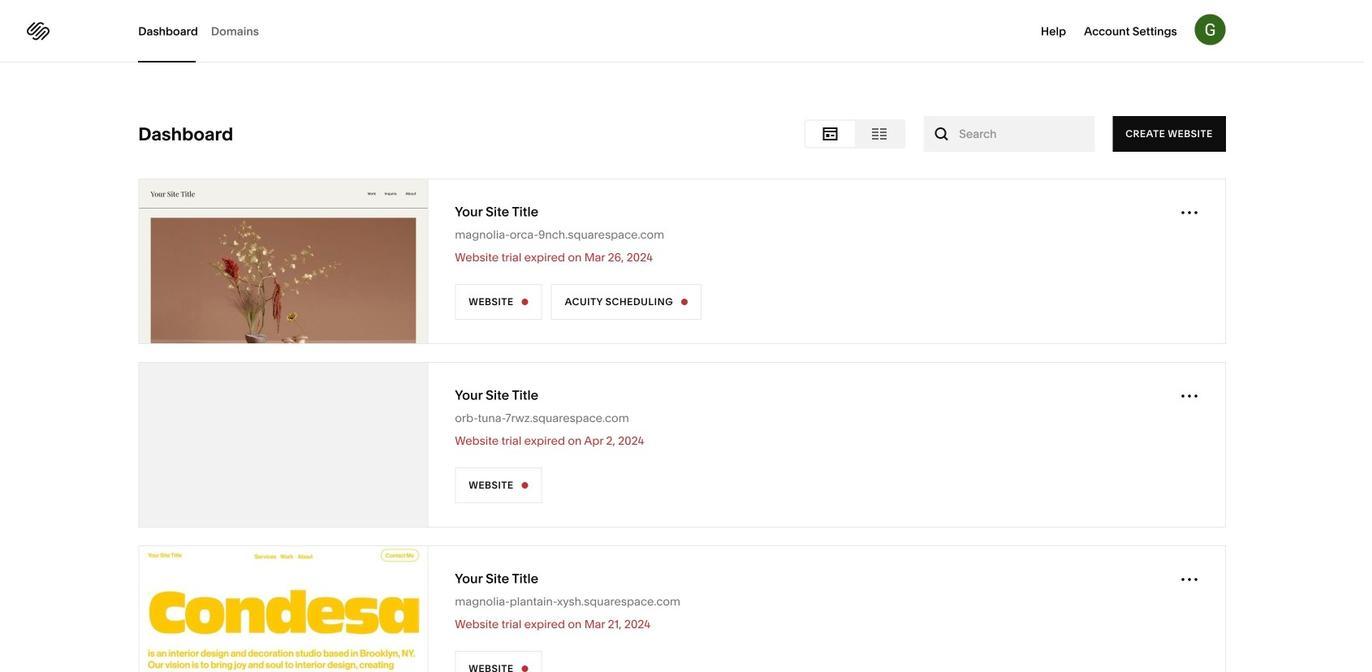 Task type: describe. For each thing, give the bounding box(es) containing it.
0 vertical spatial tab list
[[138, 0, 272, 63]]

1 vertical spatial tab list
[[806, 121, 904, 147]]



Task type: locate. For each thing, give the bounding box(es) containing it.
Search field
[[960, 125, 1060, 143]]

0 horizontal spatial tab list
[[138, 0, 272, 63]]

1 horizontal spatial tab list
[[806, 121, 904, 147]]

tab list
[[138, 0, 272, 63], [806, 121, 904, 147]]



Task type: vqa. For each thing, say whether or not it's contained in the screenshot.
TAB LIST to the top
yes



